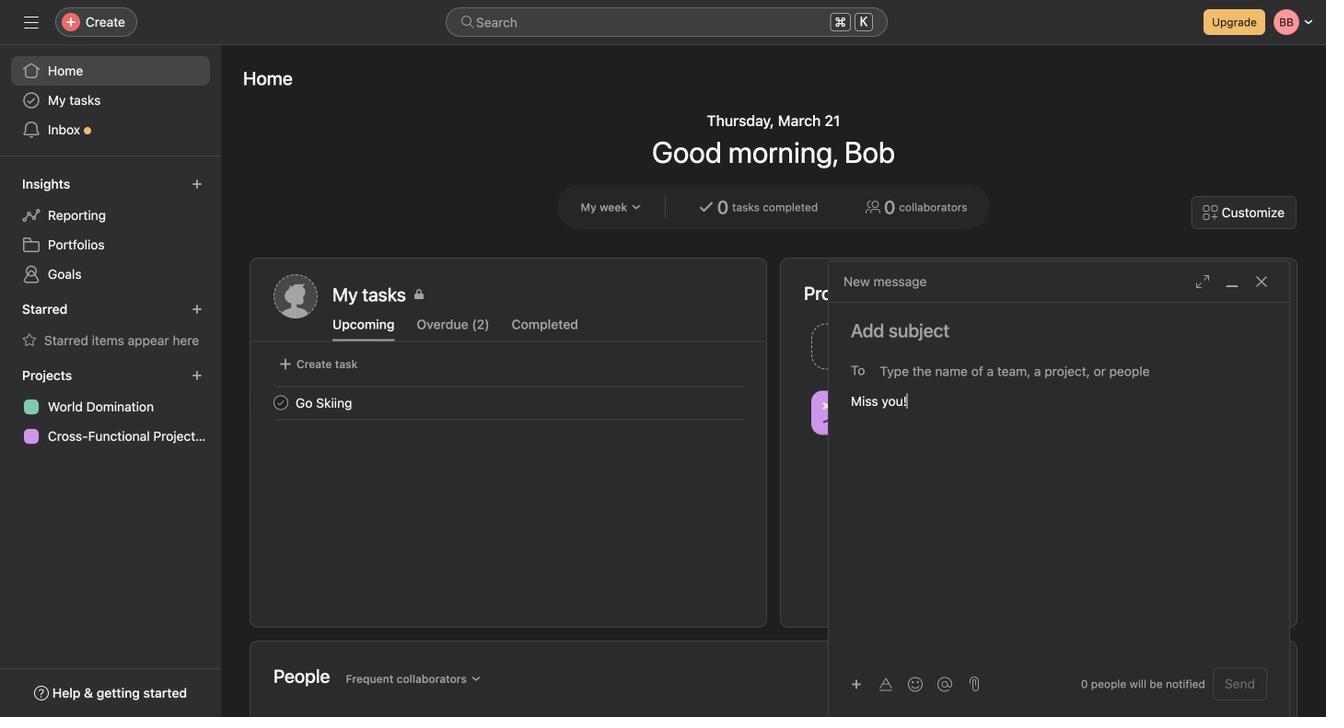 Task type: locate. For each thing, give the bounding box(es) containing it.
starred element
[[0, 293, 221, 359]]

Search tasks, projects, and more text field
[[446, 7, 888, 37]]

close image
[[1255, 275, 1270, 289]]

insights element
[[0, 168, 221, 293]]

Mark complete checkbox
[[270, 392, 292, 414]]

1 horizontal spatial list item
[[804, 319, 1040, 375]]

add items to starred image
[[192, 304, 203, 315]]

new insights image
[[192, 179, 203, 190]]

toolbar
[[844, 671, 962, 698]]

0 horizontal spatial list item
[[252, 387, 767, 420]]

Add subject text field
[[829, 318, 1290, 344]]

None field
[[446, 7, 888, 37]]

1 vertical spatial list item
[[252, 387, 767, 420]]

line_and_symbols image
[[823, 402, 845, 424]]

0 vertical spatial list item
[[804, 319, 1040, 375]]

expand popout to full screen image
[[1196, 275, 1211, 289]]

hide sidebar image
[[24, 15, 39, 29]]

dialog
[[829, 262, 1290, 718]]

list item
[[804, 319, 1040, 375], [252, 387, 767, 420]]

Type the name of a team, a project, or people text field
[[880, 360, 1258, 382]]

global element
[[0, 45, 221, 156]]

add profile photo image
[[274, 275, 318, 319]]



Task type: vqa. For each thing, say whether or not it's contained in the screenshot.
text field
no



Task type: describe. For each thing, give the bounding box(es) containing it.
new project or portfolio image
[[192, 370, 203, 381]]

insert an object image
[[851, 680, 862, 691]]

at mention image
[[938, 678, 953, 692]]

mark complete image
[[270, 392, 292, 414]]

minimize image
[[1225, 275, 1240, 289]]

projects element
[[0, 359, 221, 455]]



